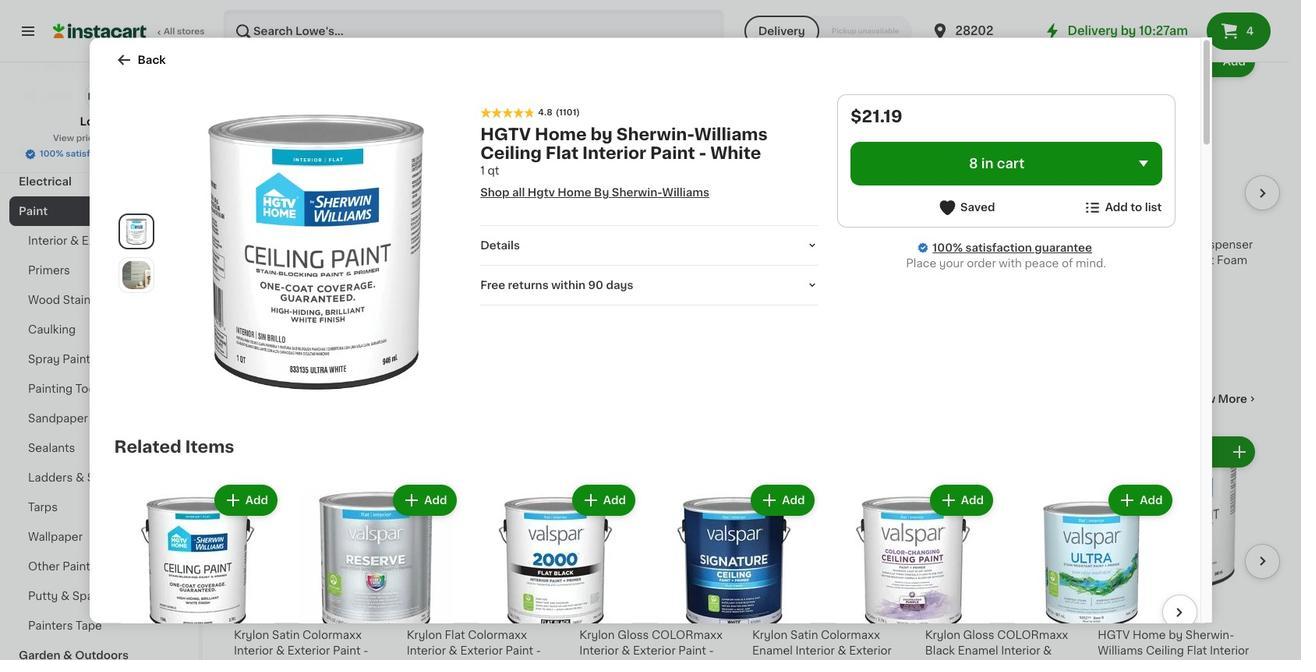 Task type: describe. For each thing, give the bounding box(es) containing it.
tools inside painting tools link
[[76, 384, 104, 395]]

12 for 8
[[753, 302, 764, 313]]

stuff for 4
[[268, 239, 295, 250]]

tarps link
[[9, 493, 190, 523]]

off down great stuff smart dispenser big gap filler sealant foam insulating
[[1189, 321, 1205, 331]]

1 vertical spatial 8
[[762, 216, 775, 234]]

instacart logo image
[[53, 22, 147, 41]]

$ 21 19
[[1102, 607, 1140, 625]]

4,
[[606, 305, 617, 316]]

roller
[[644, 255, 676, 266]]

21
[[1108, 607, 1128, 625]]

spackling
[[72, 591, 126, 602]]

product group containing 10
[[1099, 43, 1259, 351]]

sherwin- for hgtv home by sherwin- williams ceiling flat interio
[[1186, 630, 1235, 641]]

ladders
[[28, 473, 73, 484]]

hgtv home by sherwin-williams ceiling flat interior paint - white
[[481, 126, 768, 161]]

& inside $ 17 krylon satin colormaxx interior & exterior paint
[[276, 646, 285, 657]]

14
[[935, 216, 956, 234]]

paint link
[[9, 197, 190, 226]]

satisfaction inside 100% satisfaction guarantee link
[[966, 242, 1033, 253]]

10:27am
[[1140, 25, 1189, 37]]

11
[[589, 216, 605, 234]]

stain
[[63, 295, 91, 306]]

get down (1.04k)
[[278, 305, 297, 316]]

with
[[1000, 257, 1023, 268]]

supplies
[[93, 562, 140, 573]]

1
[[481, 165, 485, 176]]

interior inside krylon satin colormaxx enamel interior & exterio
[[796, 646, 835, 657]]

sealants link
[[9, 434, 190, 463]]

great for 10
[[1099, 239, 1129, 250]]

electrical link
[[9, 167, 190, 197]]

mini
[[715, 239, 739, 250]]

wood stain
[[28, 295, 91, 306]]

1 vertical spatial interior & exterior paint
[[234, 391, 438, 407]]

delivery for delivery
[[759, 26, 806, 37]]

100% satisfaction guarantee inside button
[[40, 150, 165, 158]]

home
[[558, 187, 592, 197]]

guarantee inside 100% satisfaction guarantee button
[[120, 150, 165, 158]]

interior inside krylon gloss colormaxx black enamel interior
[[1002, 646, 1041, 657]]

door
[[686, 239, 713, 250]]

wallpaper link
[[9, 523, 190, 552]]

see for 4
[[234, 322, 255, 333]]

cracks for 8
[[860, 239, 898, 250]]

items
[[185, 438, 234, 455]]

sherwin- for hgtv home by sherwin-williams ceiling flat interior paint - white
[[617, 126, 695, 142]]

buy for buy it again
[[44, 60, 66, 71]]

$ 10 59
[[1102, 216, 1143, 234]]

free returns within 90 days
[[481, 279, 634, 290]]

view more for 10
[[1189, 3, 1248, 14]]

lowe's
[[80, 116, 119, 127]]

sellars
[[926, 239, 962, 250]]

painters tape link
[[9, 612, 190, 641]]

stools
[[116, 473, 150, 484]]

10% inside button
[[1164, 321, 1186, 331]]

4 button
[[1208, 12, 1272, 50]]

in
[[982, 157, 994, 169]]

williams for hgtv home by sherwin-williams ceiling flat interior paint - white
[[695, 126, 768, 142]]

back button
[[114, 50, 166, 69]]

(1101) button
[[556, 106, 580, 119]]

service type group
[[745, 16, 912, 47]]

williams
[[663, 187, 710, 197]]

$ 17 49 for krylon satin colormaxx enamel interior & exterio
[[756, 607, 795, 625]]

& inside ladders & step stools "link"
[[76, 473, 84, 484]]

& inside putty & spackling "link"
[[61, 591, 70, 602]]

& inside krylon gloss colormaxx interior & exterior paint
[[622, 646, 631, 657]]

krylon flat colormaxx interior & exterior paint 
[[407, 630, 541, 661]]

tools inside tools link
[[19, 147, 49, 158]]

$ 4 69
[[237, 216, 271, 234]]

paint inside krylon flat colormaxx interior & exterior paint
[[506, 646, 534, 657]]

colormaxx inside $ 17 krylon satin colormaxx interior & exterior paint
[[303, 630, 362, 641]]

insulating inside great stuff gaps & cracks natural insulating foam sealant
[[795, 255, 849, 266]]

painters tape
[[28, 621, 102, 632]]

painters
[[28, 621, 73, 632]]

sealant inside great stuff gaps & cracks insulating foam sealant
[[324, 255, 365, 266]]

49 for krylon gloss colormaxx interior & exterior paint 
[[610, 607, 623, 617]]

$ for krylon flat colormaxx interior & exterior paint 
[[410, 607, 416, 617]]

hgtv
[[528, 187, 555, 197]]

on sale now link
[[234, 0, 343, 18]]

insulating inside great stuff gaps & cracks insulating foam sealant
[[234, 255, 287, 266]]

product group containing 21
[[1099, 434, 1259, 661]]

sandpaper
[[28, 413, 88, 424]]

buy it again
[[44, 60, 110, 71]]

paint inside the hgtv home by sherwin-williams ceiling flat interior paint - white
[[651, 144, 696, 161]]

back
[[138, 54, 166, 65]]

great stuff gaps & cracks natural insulating foam sealant
[[753, 239, 898, 282]]

$ 17 49 for krylon gloss colormaxx interior & exterior paint 
[[583, 607, 623, 625]]

smart
[[1162, 239, 1195, 250]]

more for 10
[[1219, 3, 1248, 14]]

gap for 5
[[491, 239, 514, 250]]

& inside great stuff gaps & cracks insulating foam sealant
[[329, 239, 338, 250]]

interior inside $ 17 krylon satin colormaxx interior & exterior paint
[[234, 646, 273, 657]]

colormaxx for interior
[[998, 630, 1069, 641]]

stuff for 8
[[786, 239, 813, 250]]

by inside the hgtv home by sherwin-williams ceiling flat interior paint - white
[[591, 126, 613, 142]]

1 vertical spatial 100%
[[933, 242, 963, 253]]

foam inside great stuff gaps & cracks insulating foam sealant
[[290, 255, 321, 266]]

whizz
[[580, 239, 610, 250]]

8 for 8 ct
[[1185, 447, 1193, 458]]

gaps for 4
[[298, 239, 327, 250]]

within
[[552, 279, 586, 290]]

fl for 8
[[767, 302, 775, 313]]

15%
[[641, 305, 663, 316]]

wallpaper
[[28, 532, 83, 543]]

krylon for krylon gloss colormaxx interior & exterior paint 
[[580, 630, 615, 641]]

flat for hgtv home by sherwin- williams ceiling flat interio
[[1188, 646, 1208, 657]]

28202
[[956, 25, 994, 37]]

your
[[940, 257, 965, 268]]

$ for krylon gloss colormaxx black enamel interior 
[[929, 607, 935, 617]]

(1101)
[[556, 108, 580, 116]]

buy for buy 4, get 15% off
[[581, 305, 604, 316]]

caulking link
[[9, 315, 190, 345]]

krylon for krylon gloss colormaxx black enamel interior 
[[926, 630, 961, 641]]

colormaxx for krylon satin colormaxx enamel interior & exterio
[[821, 630, 881, 641]]

more for 21
[[1219, 394, 1248, 405]]

great inside the $ 5 great stuff big gap filler insulating foam sealant
[[407, 239, 438, 250]]

17 inside $ 17 krylon satin colormaxx interior & exterior paint
[[243, 607, 262, 625]]

$ for krylon gloss colormaxx interior & exterior paint 
[[583, 607, 589, 617]]

off down (1.04k)
[[324, 305, 341, 316]]

insulating inside the $ 5 great stuff big gap filler insulating foam sealant
[[407, 255, 460, 266]]

17 for krylon gloss colormaxx interior & exterior paint 
[[589, 607, 608, 625]]

sealant inside great stuff smart dispenser big gap filler sealant foam insulating
[[1174, 255, 1215, 266]]

all stores
[[164, 27, 205, 36]]

12 fl oz for 4
[[234, 286, 272, 297]]

paint inside krylon gloss colormaxx interior & exterior paint
[[679, 646, 707, 657]]

item carousel region for interior & exterior paint
[[234, 427, 1281, 661]]

8 ct
[[1185, 447, 1207, 458]]

0 vertical spatial interior & exterior paint
[[28, 236, 155, 247]]

buy 12, get 10% off
[[1100, 321, 1205, 331]]

view for 21
[[1189, 394, 1216, 405]]

product group containing 14
[[926, 43, 1086, 357]]

exterior inside krylon gloss colormaxx interior & exterior paint
[[633, 646, 676, 657]]

foam inside the $ 5 great stuff big gap filler insulating foam sealant
[[463, 255, 494, 266]]

69 for 8
[[776, 217, 789, 226]]

white inside sellars white rags extra thick paper towels
[[965, 239, 997, 250]]

stuff for 10
[[1132, 239, 1159, 250]]

filler for 5
[[517, 239, 543, 250]]

8 in cart
[[970, 157, 1025, 169]]

policy
[[109, 134, 137, 143]]

primers link
[[9, 256, 190, 286]]

product group containing 8
[[753, 43, 913, 351]]

filler for stuff
[[1145, 255, 1171, 266]]

shop
[[481, 187, 510, 197]]

buy 12, get 10% off button
[[1099, 318, 1259, 351]]

white inside the hgtv home by sherwin-williams ceiling flat interior paint - white
[[711, 144, 762, 161]]

buy 12, get 10% off see eligible items for 4
[[234, 305, 341, 333]]

flat inside krylon flat colormaxx interior & exterior paint
[[445, 630, 465, 641]]

big for 5
[[470, 239, 488, 250]]

100% inside button
[[40, 150, 64, 158]]

ladders & step stools
[[28, 473, 150, 484]]

items for 5
[[475, 322, 506, 333]]

oz for 5
[[431, 286, 444, 297]]

sealant inside great stuff gaps & cracks natural insulating foam sealant
[[753, 271, 794, 282]]

items for 4
[[302, 322, 333, 333]]

interior inside the hgtv home by sherwin-williams ceiling flat interior paint - white
[[583, 144, 647, 161]]

krylon gloss colormaxx interior & exterior paint 
[[580, 630, 723, 661]]

oz for 4
[[259, 286, 272, 297]]

lists link
[[9, 81, 190, 112]]

buy for buy 12, get 10% off
[[1100, 321, 1122, 331]]

6 ct
[[580, 286, 601, 297]]

natural
[[753, 255, 792, 266]]

$ for krylon satin colormaxx enamel interior & exterio
[[756, 607, 762, 617]]

12 fl oz for 5
[[407, 286, 444, 297]]

towels
[[993, 255, 1030, 266]]

insulating inside great stuff smart dispenser big gap filler sealant foam insulating
[[1099, 271, 1152, 282]]

interior inside krylon gloss colormaxx interior & exterior paint
[[580, 646, 619, 657]]

100% satisfaction guarantee link
[[933, 239, 1093, 255]]

10% for 5
[[472, 305, 495, 316]]

49 for krylon flat colormaxx interior & exterior paint 
[[437, 607, 450, 617]]

$ for sellars white rags extra thick paper towels
[[929, 217, 935, 226]]

(1.04k)
[[292, 271, 331, 282]]

off down free
[[497, 305, 514, 316]]

increment quantity of hgtv home by sherwin-williams ceiling flat interior paint - white image
[[1231, 443, 1250, 462]]

$ for whizz 4" cabinet & door mini foam paint roller cover
[[583, 217, 589, 226]]

returns
[[508, 279, 549, 290]]

$ inside $ 17 krylon satin colormaxx interior & exterior paint
[[237, 607, 243, 617]]

get down great stuff smart dispenser big gap filler sealant foam insulating
[[1143, 321, 1161, 331]]

gloss for &
[[618, 630, 649, 641]]

100% satisfaction guarantee button
[[24, 145, 175, 161]]

1 horizontal spatial interior & exterior paint link
[[234, 390, 438, 409]]

electrical
[[19, 176, 72, 187]]

view inside view pricing policy link
[[53, 134, 74, 143]]

free
[[481, 279, 506, 290]]

other
[[28, 562, 60, 573]]

guarantee inside 100% satisfaction guarantee link
[[1035, 242, 1093, 253]]

$ inside the $ 5 great stuff big gap filler insulating foam sealant
[[410, 217, 416, 226]]

view for 10
[[1189, 3, 1216, 14]]

add inside button
[[1106, 202, 1129, 213]]

buy 12, get 10% off see eligible items for 5
[[407, 305, 514, 333]]

12 for 4
[[234, 286, 246, 297]]

view more link for 21
[[1189, 392, 1259, 407]]

interior inside krylon flat colormaxx interior & exterior paint
[[407, 646, 446, 657]]



Task type: vqa. For each thing, say whether or not it's contained in the screenshot.
"Interior" inside the the HGTV Home by Sherwin-Williams Ceiling Flat Interior Paint - White
yes



Task type: locate. For each thing, give the bounding box(es) containing it.
view more for 21
[[1189, 394, 1248, 405]]

4.8 (1101)
[[538, 108, 580, 116]]

white up paper
[[965, 239, 997, 250]]

69 for 4
[[258, 217, 271, 226]]

ct for 6 ct
[[590, 286, 601, 297]]

filler inside great stuff smart dispenser big gap filler sealant foam insulating
[[1145, 255, 1171, 266]]

williams
[[695, 126, 768, 142], [1099, 646, 1144, 657]]

delivery for delivery by 10:27am
[[1068, 25, 1119, 37]]

lowe's logo image
[[85, 81, 114, 111]]

thick
[[926, 255, 955, 266]]

gaps up (1.04k)
[[298, 239, 327, 250]]

great up natural in the right top of the page
[[753, 239, 784, 250]]

great stuff smart dispenser big gap filler sealant foam insulating
[[1099, 239, 1254, 282]]

gaps for 8
[[816, 239, 845, 250]]

eligible
[[258, 322, 299, 333], [431, 322, 472, 333]]

90
[[589, 279, 604, 290]]

$ 14 89
[[929, 216, 970, 234]]

colormaxx inside krylon gloss colormaxx interior & exterior paint
[[652, 630, 723, 641]]

0 horizontal spatial satin
[[272, 630, 300, 641]]

rags
[[1000, 239, 1027, 250]]

0 horizontal spatial colormaxx
[[303, 630, 362, 641]]

1 colormaxx from the left
[[652, 630, 723, 641]]

1 horizontal spatial enamel
[[958, 646, 999, 657]]

2 enamel from the left
[[958, 646, 999, 657]]

1 vertical spatial view more
[[1189, 394, 1248, 405]]

2 great from the left
[[753, 239, 784, 250]]

0 horizontal spatial ct
[[590, 286, 601, 297]]

3 69 from the left
[[607, 217, 619, 226]]

4 inside item carousel region
[[243, 216, 256, 234]]

tools down spray paint link at the left bottom of page
[[76, 384, 104, 395]]

krylon for krylon flat colormaxx interior & exterior paint 
[[407, 630, 442, 641]]

hgtv
[[481, 126, 531, 142], [1099, 630, 1131, 641]]

1 krylon from the left
[[234, 630, 269, 641]]

0 horizontal spatial 12
[[234, 286, 246, 297]]

foam down "whizz"
[[580, 255, 610, 266]]

$ 17 49 up krylon satin colormaxx enamel interior & exterio
[[756, 607, 795, 625]]

69 inside $ 8 69
[[776, 217, 789, 226]]

4 stuff from the left
[[1132, 239, 1159, 250]]

krylon inside krylon flat colormaxx interior & exterior paint
[[407, 630, 442, 641]]

williams for hgtv home by sherwin- williams ceiling flat interio
[[1099, 646, 1144, 657]]

flat inside the hgtv home by sherwin-williams ceiling flat interior paint - white
[[546, 144, 579, 161]]

2 vertical spatial view
[[1189, 394, 1216, 405]]

williams inside the hgtv home by sherwin-williams ceiling flat interior paint - white
[[695, 126, 768, 142]]

69 up great stuff gaps & cracks insulating foam sealant
[[258, 217, 271, 226]]

krylon inside krylon gloss colormaxx interior & exterior paint
[[580, 630, 615, 641]]

$ 17 49 up black
[[929, 607, 968, 625]]

$ for great stuff gaps & cracks natural insulating foam sealant
[[756, 217, 762, 226]]

1 horizontal spatial oz
[[431, 286, 444, 297]]

foam up (494)
[[463, 255, 494, 266]]

by inside hgtv home by sherwin- williams ceiling flat interio
[[1169, 630, 1184, 641]]

get down (494)
[[451, 305, 470, 316]]

1 enamel from the left
[[753, 646, 793, 657]]

enamel inside krylon gloss colormaxx black enamel interior
[[958, 646, 999, 657]]

1 vertical spatial view
[[53, 134, 74, 143]]

stuff inside great stuff gaps & cracks natural insulating foam sealant
[[786, 239, 813, 250]]

delivery button
[[745, 16, 820, 47]]

8 left increment quantity of hgtv home by sherwin-williams ceiling flat interior paint - white icon
[[1185, 447, 1193, 458]]

williams up the -
[[695, 126, 768, 142]]

4.8
[[538, 108, 553, 116]]

oz down natural in the right top of the page
[[777, 302, 790, 313]]

gaps inside great stuff gaps & cracks insulating foam sealant
[[298, 239, 327, 250]]

2 items from the left
[[475, 322, 506, 333]]

exterior inside $ 17 krylon satin colormaxx interior & exterior paint
[[288, 646, 330, 657]]

stuff down $ 4 69
[[268, 239, 295, 250]]

1 great from the left
[[234, 239, 265, 250]]

2 horizontal spatial 12
[[753, 302, 764, 313]]

$ inside $ 8 69
[[756, 217, 762, 226]]

3 colormaxx from the left
[[468, 630, 527, 641]]

100% up thick
[[933, 242, 963, 253]]

28202 button
[[931, 9, 1025, 53]]

williams inside hgtv home by sherwin- williams ceiling flat interio
[[1099, 646, 1144, 657]]

1 horizontal spatial 12,
[[433, 305, 448, 316]]

tarps
[[28, 502, 58, 513]]

1 colormaxx from the left
[[303, 630, 362, 641]]

primers
[[28, 265, 70, 276]]

gap down $ 10 59
[[1119, 255, 1142, 266]]

12 fl oz down natural in the right top of the page
[[753, 302, 790, 313]]

0 vertical spatial home
[[535, 126, 587, 142]]

0 vertical spatial williams
[[695, 126, 768, 142]]

gaps up (408)
[[816, 239, 845, 250]]

5 17 from the left
[[935, 607, 954, 625]]

lists
[[44, 91, 71, 102]]

ceiling for hgtv home by sherwin- williams ceiling flat interio
[[1147, 646, 1185, 657]]

big down 10
[[1099, 255, 1116, 266]]

product group containing 4
[[234, 43, 394, 335]]

gap inside great stuff smart dispenser big gap filler sealant foam insulating
[[1119, 255, 1142, 266]]

oz for 8
[[777, 302, 790, 313]]

& inside krylon flat colormaxx interior & exterior paint
[[449, 646, 458, 657]]

oz left free
[[431, 286, 444, 297]]

0 horizontal spatial interior & exterior paint link
[[9, 226, 190, 256]]

★★★★★
[[481, 107, 535, 118], [481, 107, 535, 118], [234, 271, 289, 282], [234, 271, 289, 282], [407, 271, 462, 282], [407, 271, 462, 282], [580, 271, 634, 282], [580, 271, 634, 282], [926, 271, 980, 282], [926, 271, 980, 282], [753, 286, 807, 297], [753, 286, 807, 297]]

satin inside $ 17 krylon satin colormaxx interior & exterior paint
[[272, 630, 300, 641]]

2 69 from the left
[[776, 217, 789, 226]]

2 horizontal spatial 10%
[[1164, 321, 1186, 331]]

1 vertical spatial white
[[965, 239, 997, 250]]

1 horizontal spatial satin
[[791, 630, 819, 641]]

2 colormaxx from the left
[[821, 630, 881, 641]]

get right the 4,
[[620, 305, 639, 316]]

enamel inside krylon satin colormaxx enamel interior & exterio
[[753, 646, 793, 657]]

8
[[970, 157, 979, 169], [762, 216, 775, 234], [1185, 447, 1193, 458]]

sealant up (1.04k)
[[324, 255, 365, 266]]

2 horizontal spatial 12,
[[1125, 321, 1140, 331]]

12, for 4
[[260, 305, 275, 316]]

0 horizontal spatial 8
[[762, 216, 775, 234]]

gaps
[[298, 239, 327, 250], [816, 239, 845, 250]]

paint inside whizz 4" cabinet & door mini foam paint roller cover
[[613, 255, 641, 266]]

1 horizontal spatial gloss
[[964, 630, 995, 641]]

tools up electrical
[[19, 147, 49, 158]]

oz
[[259, 286, 272, 297], [431, 286, 444, 297], [777, 302, 790, 313]]

2 eligible from the left
[[431, 322, 472, 333]]

stuff up natural in the right top of the page
[[786, 239, 813, 250]]

sealant down details
[[497, 255, 538, 266]]

home inside hgtv home by sherwin- williams ceiling flat interio
[[1133, 630, 1167, 641]]

4 great from the left
[[1099, 239, 1129, 250]]

10
[[1108, 216, 1129, 234]]

12 fl oz down 5
[[407, 286, 444, 297]]

sealant down natural in the right top of the page
[[753, 271, 794, 282]]

krylon inside $ 17 krylon satin colormaxx interior & exterior paint
[[234, 630, 269, 641]]

2 17 from the left
[[762, 607, 781, 625]]

hgtv down 21
[[1099, 630, 1131, 641]]

interior paint hgtv home by sherwin-williams ceiling flat interior paint - white hero image
[[170, 106, 462, 398]]

1 horizontal spatial colormaxx
[[998, 630, 1069, 641]]

0 vertical spatial 8
[[970, 157, 979, 169]]

49 up krylon gloss colormaxx interior & exterior paint
[[610, 607, 623, 617]]

colormaxx inside krylon satin colormaxx enamel interior & exterio
[[821, 630, 881, 641]]

None search field
[[223, 9, 724, 53]]

item carousel region
[[234, 37, 1281, 365], [234, 427, 1281, 661], [92, 475, 1198, 661]]

eligible for 5
[[431, 322, 472, 333]]

5 foam from the left
[[1218, 255, 1248, 266]]

sherwin-
[[617, 126, 695, 142], [1186, 630, 1235, 641]]

insulating down 5
[[407, 255, 460, 266]]

satisfaction inside 100% satisfaction guarantee button
[[66, 150, 118, 158]]

filler
[[517, 239, 543, 250], [1145, 255, 1171, 266]]

peace
[[1025, 257, 1060, 268]]

49 for krylon gloss colormaxx black enamel interior 
[[956, 607, 968, 617]]

great down 5
[[407, 239, 438, 250]]

satin
[[272, 630, 300, 641], [791, 630, 819, 641]]

69 up natural in the right top of the page
[[776, 217, 789, 226]]

1 view more link from the top
[[1189, 1, 1259, 17]]

putty
[[28, 591, 58, 602]]

fl
[[248, 286, 256, 297], [421, 286, 429, 297], [767, 302, 775, 313]]

69 inside $ 4 69
[[258, 217, 271, 226]]

& inside great stuff gaps & cracks natural insulating foam sealant
[[848, 239, 857, 250]]

home down 19
[[1133, 630, 1167, 641]]

home for hgtv home by sherwin-williams ceiling flat interior paint - white
[[535, 126, 587, 142]]

$ inside $ 10 59
[[1102, 217, 1108, 226]]

ct for 8 ct
[[1195, 447, 1207, 458]]

$ 8 69
[[756, 216, 789, 234]]

1 horizontal spatial sherwin-
[[1186, 630, 1235, 641]]

$ inside the "$ 11 69"
[[583, 217, 589, 226]]

hgtv for hgtv home by sherwin- williams ceiling flat interio
[[1099, 630, 1131, 641]]

add
[[1224, 56, 1247, 67], [1106, 202, 1129, 213], [246, 495, 268, 506], [425, 495, 447, 506], [604, 495, 626, 506], [783, 495, 805, 506], [962, 495, 984, 506], [1141, 495, 1164, 506]]

0 horizontal spatial gloss
[[618, 630, 649, 641]]

1 horizontal spatial guarantee
[[1035, 242, 1093, 253]]

1 cracks from the left
[[341, 239, 379, 250]]

colormaxx inside krylon gloss colormaxx black enamel interior
[[998, 630, 1069, 641]]

krylon for krylon satin colormaxx enamel interior & exterio
[[753, 630, 788, 641]]

1 horizontal spatial williams
[[1099, 646, 1144, 657]]

49 for krylon satin colormaxx enamel interior & exterio
[[783, 607, 795, 617]]

4 $ 17 49 from the left
[[929, 607, 968, 625]]

ladders & step stools link
[[9, 463, 190, 493]]

gap up (494)
[[491, 239, 514, 250]]

colormaxx for exterior
[[652, 630, 723, 641]]

items down free
[[475, 322, 506, 333]]

item carousel region for on sale now
[[234, 37, 1281, 365]]

0 horizontal spatial colormaxx
[[652, 630, 723, 641]]

3 krylon from the left
[[407, 630, 442, 641]]

guarantee up of
[[1035, 242, 1093, 253]]

great for 8
[[753, 239, 784, 250]]

$ inside $ 14 89
[[929, 217, 935, 226]]

12 down 5
[[407, 286, 419, 297]]

1 horizontal spatial white
[[965, 239, 997, 250]]

gap for stuff
[[1119, 255, 1142, 266]]

2 $ 17 49 from the left
[[410, 607, 450, 625]]

big up (494)
[[470, 239, 488, 250]]

0 horizontal spatial 12,
[[260, 305, 275, 316]]

paint inside $ 17 krylon satin colormaxx interior & exterior paint
[[333, 646, 361, 657]]

10% down great stuff smart dispenser big gap filler sealant foam insulating
[[1164, 321, 1186, 331]]

oz down great stuff gaps & cracks insulating foam sealant
[[259, 286, 272, 297]]

1 vertical spatial ct
[[1195, 447, 1207, 458]]

12 for 5
[[407, 286, 419, 297]]

1 horizontal spatial gaps
[[816, 239, 845, 250]]

black
[[926, 646, 956, 657]]

see for 5
[[407, 322, 428, 333]]

wood stain link
[[9, 286, 190, 315]]

1 gloss from the left
[[618, 630, 649, 641]]

stuff up (494)
[[441, 239, 468, 250]]

stuff down 59 in the top of the page
[[1132, 239, 1159, 250]]

0 horizontal spatial guarantee
[[120, 150, 165, 158]]

great inside great stuff gaps & cracks natural insulating foam sealant
[[753, 239, 784, 250]]

gaps inside great stuff gaps & cracks natural insulating foam sealant
[[816, 239, 845, 250]]

home
[[535, 126, 587, 142], [1133, 630, 1167, 641]]

buy inside buy it again link
[[44, 60, 66, 71]]

big
[[470, 239, 488, 250], [1099, 255, 1116, 266]]

great stuff gaps & cracks insulating foam sealant
[[234, 239, 379, 266]]

1 horizontal spatial items
[[475, 322, 506, 333]]

item carousel region containing add
[[92, 475, 1198, 661]]

1 horizontal spatial filler
[[1145, 255, 1171, 266]]

place
[[907, 257, 937, 268]]

related items
[[114, 438, 234, 455]]

2 satin from the left
[[791, 630, 819, 641]]

interior
[[583, 144, 647, 161], [28, 236, 67, 247], [234, 391, 298, 407], [234, 646, 273, 657], [796, 646, 835, 657], [407, 646, 446, 657], [580, 646, 619, 657], [1002, 646, 1041, 657]]

0 horizontal spatial flat
[[445, 630, 465, 641]]

12 down natural in the right top of the page
[[753, 302, 764, 313]]

1 vertical spatial flat
[[445, 630, 465, 641]]

foam inside whizz 4" cabinet & door mini foam paint roller cover
[[580, 255, 610, 266]]

ceiling inside hgtv home by sherwin- williams ceiling flat interio
[[1147, 646, 1185, 657]]

8 for 8 in cart
[[970, 157, 979, 169]]

8 left in
[[970, 157, 979, 169]]

product group containing 11
[[580, 43, 740, 335]]

0 vertical spatial big
[[470, 239, 488, 250]]

$ for hgtv home by sherwin- williams ceiling flat interio
[[1102, 607, 1108, 617]]

flat
[[546, 144, 579, 161], [445, 630, 465, 641], [1188, 646, 1208, 657]]

of
[[1062, 257, 1074, 268]]

0 horizontal spatial sherwin-
[[617, 126, 695, 142]]

1 horizontal spatial buy 12, get 10% off see eligible items
[[407, 305, 514, 333]]

krylon inside krylon gloss colormaxx black enamel interior
[[926, 630, 961, 641]]

1 $ 17 49 from the left
[[756, 607, 795, 625]]

1 vertical spatial sherwin-
[[1186, 630, 1235, 641]]

filler down smart at the top of the page
[[1145, 255, 1171, 266]]

1 horizontal spatial 4
[[1247, 26, 1255, 37]]

delivery by 10:27am link
[[1043, 22, 1189, 41]]

home inside the hgtv home by sherwin-williams ceiling flat interior paint - white
[[535, 126, 587, 142]]

0 horizontal spatial tools
[[19, 147, 49, 158]]

1 17 from the left
[[243, 607, 262, 625]]

0 vertical spatial tools
[[19, 147, 49, 158]]

12, inside buy 12, get 10% off button
[[1125, 321, 1140, 331]]

$ 17 49 up krylon gloss colormaxx interior & exterior paint
[[583, 607, 623, 625]]

paper
[[958, 255, 990, 266]]

1 foam from the left
[[290, 255, 321, 266]]

1 gaps from the left
[[298, 239, 327, 250]]

items down (1.04k)
[[302, 322, 333, 333]]

1 horizontal spatial 69
[[607, 217, 619, 226]]

5 krylon from the left
[[926, 630, 961, 641]]

cart
[[997, 157, 1025, 169]]

2 horizontal spatial 12 fl oz
[[753, 302, 790, 313]]

0 horizontal spatial items
[[302, 322, 333, 333]]

$ 17 49
[[756, 607, 795, 625], [410, 607, 450, 625], [583, 607, 623, 625], [929, 607, 968, 625]]

1 vertical spatial williams
[[1099, 646, 1144, 657]]

12 fl oz for 8
[[753, 302, 790, 313]]

product group
[[234, 43, 394, 335], [407, 43, 567, 335], [580, 43, 740, 335], [753, 43, 913, 351], [926, 43, 1086, 357], [1099, 43, 1259, 351], [1099, 434, 1259, 661], [114, 481, 281, 661], [293, 481, 460, 661], [472, 481, 639, 661], [651, 481, 818, 661], [830, 481, 997, 661], [1009, 481, 1176, 661]]

tape
[[76, 621, 102, 632]]

ceiling for hgtv home by sherwin-williams ceiling flat interior paint - white
[[481, 144, 542, 161]]

1 see from the left
[[234, 322, 255, 333]]

3 stuff from the left
[[441, 239, 468, 250]]

cracks inside great stuff gaps & cracks insulating foam sealant
[[341, 239, 379, 250]]

0 horizontal spatial enamel
[[753, 646, 793, 657]]

gap
[[491, 239, 514, 250], [1119, 255, 1142, 266]]

days
[[606, 279, 634, 290]]

1 vertical spatial home
[[1133, 630, 1167, 641]]

hgtv up qt
[[481, 126, 531, 142]]

putty & spackling
[[28, 591, 126, 602]]

1 view more from the top
[[1189, 3, 1248, 14]]

10% down (1.04k)
[[299, 305, 322, 316]]

8 inside field
[[970, 157, 979, 169]]

10% for 4
[[299, 305, 322, 316]]

1 horizontal spatial 12 fl oz
[[407, 286, 444, 297]]

flat for hgtv home by sherwin-williams ceiling flat interior paint - white
[[546, 144, 579, 161]]

buy 4, get 15% off
[[581, 305, 682, 316]]

2 buy 12, get 10% off see eligible items from the left
[[407, 305, 514, 333]]

2 horizontal spatial 69
[[776, 217, 789, 226]]

cracks inside great stuff gaps & cracks natural insulating foam sealant
[[860, 239, 898, 250]]

1 horizontal spatial flat
[[546, 144, 579, 161]]

3 49 from the left
[[610, 607, 623, 617]]

colormaxx for krylon flat colormaxx interior & exterior paint 
[[468, 630, 527, 641]]

$ 17 49 up krylon flat colormaxx interior & exterior paint
[[410, 607, 450, 625]]

1 horizontal spatial ct
[[1195, 447, 1207, 458]]

2 horizontal spatial colormaxx
[[821, 630, 881, 641]]

ct left increment quantity of hgtv home by sherwin-williams ceiling flat interior paint - white icon
[[1195, 447, 1207, 458]]

1 horizontal spatial satisfaction
[[966, 242, 1033, 253]]

satisfaction up place your order with peace of mind.
[[966, 242, 1033, 253]]

fl down $ 4 69
[[248, 286, 256, 297]]

69 right '11'
[[607, 217, 619, 226]]

0 horizontal spatial ceiling
[[481, 144, 542, 161]]

exterior inside krylon flat colormaxx interior & exterior paint
[[461, 646, 503, 657]]

fl down 5
[[421, 286, 429, 297]]

1 horizontal spatial gap
[[1119, 255, 1142, 266]]

great down 10
[[1099, 239, 1129, 250]]

1 vertical spatial 4
[[243, 216, 256, 234]]

view pricing policy
[[53, 134, 137, 143]]

1 vertical spatial satisfaction
[[966, 242, 1033, 253]]

home for hgtv home by sherwin- williams ceiling flat interio
[[1133, 630, 1167, 641]]

0 horizontal spatial 100% satisfaction guarantee
[[40, 150, 165, 158]]

other paint supplies link
[[9, 552, 190, 582]]

0 vertical spatial interior & exterior paint link
[[9, 226, 190, 256]]

100% satisfaction guarantee up towels
[[933, 242, 1093, 253]]

2 more from the top
[[1219, 394, 1248, 405]]

insulating up (408)
[[795, 255, 849, 266]]

2 foam from the left
[[851, 255, 882, 266]]

4 49 from the left
[[956, 607, 968, 617]]

1 horizontal spatial home
[[1133, 630, 1167, 641]]

0 horizontal spatial white
[[711, 144, 762, 161]]

1 satin from the left
[[272, 630, 300, 641]]

1 horizontal spatial colormaxx
[[468, 630, 527, 641]]

0 horizontal spatial satisfaction
[[66, 150, 118, 158]]

69 inside the "$ 11 69"
[[607, 217, 619, 226]]

1 horizontal spatial fl
[[421, 286, 429, 297]]

& inside whizz 4" cabinet & door mini foam paint roller cover
[[674, 239, 683, 250]]

off
[[324, 305, 341, 316], [497, 305, 514, 316], [666, 305, 682, 316], [1189, 321, 1205, 331]]

1 buy 12, get 10% off see eligible items from the left
[[234, 305, 341, 333]]

delivery inside button
[[759, 26, 806, 37]]

1 horizontal spatial 100% satisfaction guarantee
[[933, 242, 1093, 253]]

2 horizontal spatial flat
[[1188, 646, 1208, 657]]

69
[[258, 217, 271, 226], [776, 217, 789, 226], [607, 217, 619, 226]]

3 foam from the left
[[463, 255, 494, 266]]

foam inside great stuff smart dispenser big gap filler sealant foam insulating
[[1218, 255, 1248, 266]]

off right "15%"
[[666, 305, 682, 316]]

home down 4.8 (1101)
[[535, 126, 587, 142]]

great inside great stuff gaps & cracks insulating foam sealant
[[234, 239, 265, 250]]

insulating down mind.
[[1099, 271, 1152, 282]]

1 more from the top
[[1219, 3, 1248, 14]]

sherwin- inside hgtv home by sherwin- williams ceiling flat interio
[[1186, 630, 1235, 641]]

shop all hgtv home by sherwin-williams
[[481, 187, 710, 197]]

add to list
[[1106, 202, 1163, 213]]

17 for krylon satin colormaxx enamel interior & exterio
[[762, 607, 781, 625]]

1 stuff from the left
[[268, 239, 295, 250]]

foam
[[290, 255, 321, 266], [851, 255, 882, 266], [463, 255, 494, 266], [580, 255, 610, 266], [1218, 255, 1248, 266]]

2 gloss from the left
[[964, 630, 995, 641]]

0 horizontal spatial big
[[470, 239, 488, 250]]

(385)
[[983, 271, 1013, 282]]

sealant inside the $ 5 great stuff big gap filler insulating foam sealant
[[497, 255, 538, 266]]

0 horizontal spatial fl
[[248, 286, 256, 297]]

all stores link
[[53, 9, 206, 53]]

exterior
[[82, 236, 124, 247], [320, 391, 389, 407], [288, 646, 330, 657], [461, 646, 503, 657], [633, 646, 676, 657]]

2 colormaxx from the left
[[998, 630, 1069, 641]]

1 horizontal spatial see
[[407, 322, 428, 333]]

foam down dispenser
[[1218, 255, 1248, 266]]

$ inside '$ 21 19'
[[1102, 607, 1108, 617]]

2 view more from the top
[[1189, 394, 1248, 405]]

1 vertical spatial big
[[1099, 255, 1116, 266]]

stuff inside the $ 5 great stuff big gap filler insulating foam sealant
[[441, 239, 468, 250]]

1 vertical spatial 100% satisfaction guarantee
[[933, 242, 1093, 253]]

12 down $ 4 69
[[234, 286, 246, 297]]

satisfaction
[[66, 150, 118, 158], [966, 242, 1033, 253]]

buy inside buy 4, get 15% off button
[[581, 305, 604, 316]]

0 vertical spatial white
[[711, 144, 762, 161]]

great down $ 4 69
[[234, 239, 265, 250]]

tools link
[[9, 137, 190, 167]]

3 $ 17 49 from the left
[[583, 607, 623, 625]]

buy inside buy 12, get 10% off button
[[1100, 321, 1122, 331]]

now
[[304, 0, 343, 17]]

hgtv inside hgtv home by sherwin- williams ceiling flat interio
[[1099, 630, 1131, 641]]

0 horizontal spatial eligible
[[258, 322, 299, 333]]

great for 4
[[234, 239, 265, 250]]

gloss for enamel
[[964, 630, 995, 641]]

& inside krylon satin colormaxx enamel interior & exterio
[[838, 646, 847, 657]]

1 69 from the left
[[258, 217, 271, 226]]

0 vertical spatial ceiling
[[481, 144, 542, 161]]

spray paint
[[28, 354, 91, 365]]

gloss inside krylon gloss colormaxx interior & exterior paint
[[618, 630, 649, 641]]

extra
[[1030, 239, 1058, 250]]

1 49 from the left
[[783, 607, 795, 617]]

2 horizontal spatial fl
[[767, 302, 775, 313]]

sealant down smart at the top of the page
[[1174, 255, 1215, 266]]

big inside great stuff smart dispenser big gap filler sealant foam insulating
[[1099, 255, 1116, 266]]

foam inside great stuff gaps & cracks natural insulating foam sealant
[[851, 255, 882, 266]]

4 krylon from the left
[[580, 630, 615, 641]]

69 for 11
[[607, 217, 619, 226]]

mind.
[[1077, 257, 1107, 268]]

enlarge interior paint hgtv home by sherwin-williams ceiling flat interior paint - white hero (opens in a new tab) image
[[122, 217, 150, 245]]

100% up electrical
[[40, 150, 64, 158]]

3 great from the left
[[407, 239, 438, 250]]

again
[[79, 60, 110, 71]]

cracks
[[341, 239, 379, 250], [860, 239, 898, 250]]

view
[[1189, 3, 1216, 14], [53, 134, 74, 143], [1189, 394, 1216, 405]]

49 up krylon satin colormaxx enamel interior & exterio
[[783, 607, 795, 617]]

1 horizontal spatial 100%
[[933, 242, 963, 253]]

4 17 from the left
[[589, 607, 608, 625]]

$ 17 49 for krylon gloss colormaxx black enamel interior 
[[929, 607, 968, 625]]

0 vertical spatial flat
[[546, 144, 579, 161]]

2 view more link from the top
[[1189, 392, 1259, 407]]

$ 17 49 for krylon flat colormaxx interior & exterior paint 
[[410, 607, 450, 625]]

8 in cart field
[[851, 141, 1163, 185]]

view pricing policy link
[[53, 133, 146, 145]]

colormaxx
[[652, 630, 723, 641], [998, 630, 1069, 641]]

10% down free
[[472, 305, 495, 316]]

2 stuff from the left
[[786, 239, 813, 250]]

1 horizontal spatial ceiling
[[1147, 646, 1185, 657]]

8 up natural in the right top of the page
[[762, 216, 775, 234]]

whizz 4" cabinet & door mini foam paint roller cover
[[580, 239, 739, 266]]

fl down natural in the right top of the page
[[767, 302, 775, 313]]

2 cracks from the left
[[860, 239, 898, 250]]

stuff inside great stuff gaps & cracks insulating foam sealant
[[268, 239, 295, 250]]

0 horizontal spatial hgtv
[[481, 126, 531, 142]]

eligible down (494)
[[431, 322, 472, 333]]

buy 12, get 10% off see eligible items down (494)
[[407, 305, 514, 333]]

item carousel region containing 4
[[234, 37, 1281, 365]]

49 up krylon flat colormaxx interior & exterior paint
[[437, 607, 450, 617]]

satin inside krylon satin colormaxx enamel interior & exterio
[[791, 630, 819, 641]]

product group containing 5
[[407, 43, 567, 335]]

insulating down $ 4 69
[[234, 255, 287, 266]]

49 up black
[[956, 607, 968, 617]]

1 horizontal spatial 10%
[[472, 305, 495, 316]]

filler up returns
[[517, 239, 543, 250]]

satisfaction down pricing
[[66, 150, 118, 158]]

eligible down (1.04k)
[[258, 322, 299, 333]]

3 17 from the left
[[416, 607, 435, 625]]

spray paint link
[[9, 345, 190, 374]]

wood
[[28, 295, 60, 306]]

colormaxx
[[303, 630, 362, 641], [821, 630, 881, 641], [468, 630, 527, 641]]

100% satisfaction guarantee down view pricing policy link
[[40, 150, 165, 158]]

item carousel region containing 17
[[234, 427, 1281, 661]]

on sale now
[[234, 0, 343, 17]]

1 horizontal spatial 12
[[407, 286, 419, 297]]

painting tools
[[28, 384, 104, 395]]

gap inside the $ 5 great stuff big gap filler insulating foam sealant
[[491, 239, 514, 250]]

0 vertical spatial ct
[[590, 286, 601, 297]]

big for stuff
[[1099, 255, 1116, 266]]

2 horizontal spatial 8
[[1185, 447, 1193, 458]]

stuff inside great stuff smart dispenser big gap filler sealant foam insulating
[[1132, 239, 1159, 250]]

enlarge interior paint hgtv home by sherwin-williams ceiling flat interior paint - white unknown (opens in a new tab) image
[[122, 261, 150, 289]]

cracks for 4
[[341, 239, 379, 250]]

4 foam from the left
[[580, 255, 610, 266]]

1 horizontal spatial eligible
[[431, 322, 472, 333]]

2 see from the left
[[407, 322, 428, 333]]

details
[[481, 240, 520, 250]]

1 eligible from the left
[[258, 322, 299, 333]]

williams down '$ 21 19'
[[1099, 646, 1144, 657]]

12, for 5
[[433, 305, 448, 316]]

$ for great stuff smart dispenser big gap filler sealant foam insulating
[[1102, 217, 1108, 226]]

-
[[699, 144, 707, 161]]

0 horizontal spatial see
[[234, 322, 255, 333]]

1 items from the left
[[302, 322, 333, 333]]

4 inside button
[[1247, 26, 1255, 37]]

delivery by 10:27am
[[1068, 25, 1189, 37]]

0 horizontal spatial delivery
[[759, 26, 806, 37]]

eligible for 4
[[258, 322, 299, 333]]

flat inside hgtv home by sherwin- williams ceiling flat interio
[[1188, 646, 1208, 657]]

2 49 from the left
[[437, 607, 450, 617]]

2 vertical spatial flat
[[1188, 646, 1208, 657]]

12 fl oz down great stuff gaps & cracks insulating foam sealant
[[234, 286, 272, 297]]

foam up (1.04k)
[[290, 255, 321, 266]]

(408)
[[811, 286, 841, 297]]

sale
[[263, 0, 301, 17]]

guarantee down policy
[[120, 150, 165, 158]]

0 horizontal spatial williams
[[695, 126, 768, 142]]

0 vertical spatial guarantee
[[120, 150, 165, 158]]

ct right 6 at the top of page
[[590, 286, 601, 297]]

view more link for 10
[[1189, 1, 1259, 17]]

fl for 5
[[421, 286, 429, 297]]

17 for krylon flat colormaxx interior & exterior paint 
[[416, 607, 435, 625]]

2 gaps from the left
[[816, 239, 845, 250]]

ceiling inside the hgtv home by sherwin-williams ceiling flat interior paint - white
[[481, 144, 542, 161]]

fl for 4
[[248, 286, 256, 297]]

0 vertical spatial sherwin-
[[617, 126, 695, 142]]

gloss inside krylon gloss colormaxx black enamel interior
[[964, 630, 995, 641]]

1 vertical spatial ceiling
[[1147, 646, 1185, 657]]

hgtv for hgtv home by sherwin-williams ceiling flat interior paint - white
[[481, 126, 531, 142]]

$ inside $ 4 69
[[237, 217, 243, 226]]

0 horizontal spatial 69
[[258, 217, 271, 226]]

0 horizontal spatial oz
[[259, 286, 272, 297]]

2 krylon from the left
[[753, 630, 788, 641]]

0 horizontal spatial interior & exterior paint
[[28, 236, 155, 247]]

white right the -
[[711, 144, 762, 161]]

0 horizontal spatial gaps
[[298, 239, 327, 250]]

buy 12, get 10% off see eligible items down (1.04k)
[[234, 305, 341, 333]]

great inside great stuff smart dispenser big gap filler sealant foam insulating
[[1099, 239, 1129, 250]]

17 for krylon gloss colormaxx black enamel interior 
[[935, 607, 954, 625]]

foam left place
[[851, 255, 882, 266]]

delivery
[[1068, 25, 1119, 37], [759, 26, 806, 37]]



